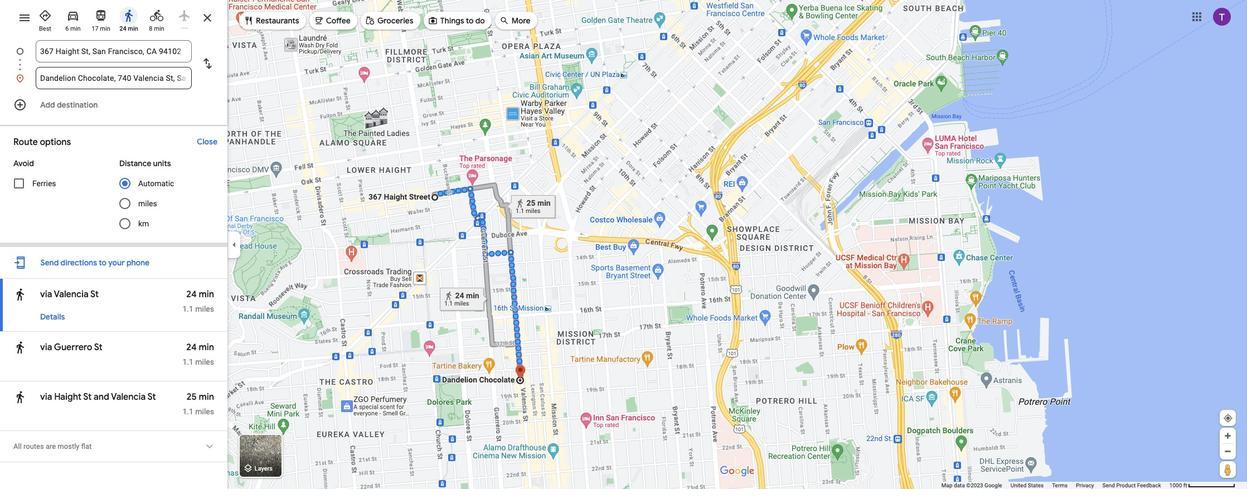 Task type: vqa. For each thing, say whether or not it's contained in the screenshot.
BEST
yes



Task type: locate. For each thing, give the bounding box(es) containing it.
1.1 for haight st and valencia st
[[183, 407, 193, 416]]

 more
[[500, 14, 531, 26]]

guerrero
[[54, 342, 92, 353]]

2 none field from the top
[[40, 67, 187, 89]]

to inside button
[[99, 258, 106, 268]]

 coffee
[[314, 14, 351, 26]]

st left 25 on the left
[[147, 391, 156, 403]]

min inside 25 min 1.1 miles
[[199, 391, 214, 403]]

st
[[90, 289, 99, 300], [94, 342, 103, 353], [83, 391, 92, 403], [147, 391, 156, 403]]

1 horizontal spatial send
[[1103, 482, 1115, 489]]

miles inside distance units option group
[[138, 199, 157, 208]]

valencia
[[54, 289, 89, 300], [111, 391, 146, 403]]

0 vertical spatial 24 min 1.1 miles
[[183, 289, 214, 313]]

8
[[149, 25, 153, 32]]

valencia right and
[[111, 391, 146, 403]]


[[365, 14, 375, 26]]

list item down 17 min
[[0, 40, 228, 76]]

25
[[187, 391, 197, 403]]

24 for valencia st
[[186, 289, 197, 300]]

close button
[[191, 132, 223, 152]]

1 vertical spatial valencia
[[111, 391, 146, 403]]

via up details
[[40, 289, 52, 300]]

via haight st and valencia st
[[40, 391, 156, 403]]

all
[[13, 442, 22, 451]]


[[244, 14, 254, 26]]

 groceries
[[365, 14, 414, 26]]

st left and
[[83, 391, 92, 403]]

to for 
[[466, 16, 474, 26]]

st right guerrero
[[94, 342, 103, 353]]

product
[[1117, 482, 1136, 489]]

none field destination dandelion chocolate, 740 valencia st, san francisco, ca 94110
[[40, 67, 187, 89]]

route options
[[13, 137, 71, 148]]


[[13, 287, 27, 302], [13, 340, 27, 355], [13, 389, 27, 405]]

none field for second list item from the bottom
[[40, 40, 187, 62]]

24 min radio
[[117, 4, 141, 33]]

send inside send product feedback button
[[1103, 482, 1115, 489]]

1 vertical spatial walking image
[[13, 389, 27, 405]]

0 vertical spatial none field
[[40, 40, 187, 62]]

 left haight
[[13, 389, 27, 405]]

send product feedback
[[1103, 482, 1162, 489]]


[[500, 14, 510, 26]]

1 vertical spatial 24 min 1.1 miles
[[183, 342, 214, 366]]

 left via valencia st
[[13, 287, 27, 302]]

send for send directions to your phone
[[40, 258, 59, 268]]

ferries
[[32, 179, 56, 188]]

2 vertical spatial 24
[[186, 342, 197, 353]]

Destination Dandelion Chocolate, 740 Valencia St, San Francisco, CA 94110 field
[[40, 71, 187, 85]]

1 vertical spatial none field
[[40, 67, 187, 89]]

miles inside 25 min 1.1 miles
[[195, 407, 214, 416]]

via left haight
[[40, 391, 52, 403]]

collapse side panel image
[[228, 238, 240, 251]]

24 min 1.1 miles
[[183, 289, 214, 313], [183, 342, 214, 366]]

all routes are mostly flat
[[13, 442, 92, 451]]

1  from the top
[[13, 287, 27, 302]]

2 vertical spatial via
[[40, 391, 52, 403]]

none field for 2nd list item from the top of the list inside google maps "element"
[[40, 67, 187, 89]]

miles for haight st and valencia st
[[195, 407, 214, 416]]

valencia up the details button
[[54, 289, 89, 300]]

None field
[[40, 40, 187, 62], [40, 67, 187, 89]]

0 vertical spatial walking image
[[122, 9, 136, 22]]

options
[[40, 137, 71, 148]]

2 24 min 1.1 miles from the top
[[183, 342, 214, 366]]

miles
[[138, 199, 157, 208], [195, 304, 214, 313], [195, 357, 214, 366], [195, 407, 214, 416]]

2  from the top
[[13, 340, 27, 355]]

0 vertical spatial 1.1
[[183, 304, 193, 313]]

list inside google maps "element"
[[0, 40, 228, 89]]

1.1 inside 25 min 1.1 miles
[[183, 407, 193, 416]]

send inside send directions to your phone button
[[40, 258, 59, 268]]

send left product
[[1103, 482, 1115, 489]]

Starting point 367 Haight St, San Francisco, CA 94102 field
[[40, 45, 187, 58]]

walking image containing 
[[13, 389, 27, 405]]

2 walking image from the top
[[13, 340, 27, 355]]

1 24 min 1.1 miles from the top
[[183, 289, 214, 313]]

show street view coverage image
[[1220, 461, 1236, 478]]

1 horizontal spatial walking image
[[122, 9, 136, 22]]

1000 ft
[[1170, 482, 1188, 489]]

km
[[138, 219, 149, 228]]

none field down starting point 367 haight st, san francisco, ca 94102 field
[[40, 67, 187, 89]]

send directions to your phone button
[[35, 252, 155, 274]]

things
[[440, 16, 464, 26]]

8 min radio
[[145, 4, 168, 33]]

 for via haight st and valencia st
[[13, 389, 27, 405]]

0 vertical spatial 
[[13, 287, 27, 302]]

0 vertical spatial 24
[[119, 25, 126, 32]]

1 vertical spatial 1.1
[[183, 357, 193, 366]]

 for via guerrero st
[[13, 340, 27, 355]]

send left directions
[[40, 258, 59, 268]]

2 1.1 from the top
[[183, 357, 193, 366]]

st for guerrero
[[94, 342, 103, 353]]

 left via guerrero st
[[13, 340, 27, 355]]

2 vertical spatial 1.1
[[183, 407, 193, 416]]

via left guerrero
[[40, 342, 52, 353]]


[[314, 14, 324, 26]]

walking image
[[122, 9, 136, 22], [13, 389, 27, 405]]

mostly
[[58, 442, 79, 451]]

walking image up 24 min
[[122, 9, 136, 22]]

google account: tyler black  
(blacklashes1000@gmail.com) image
[[1213, 8, 1231, 25]]

1 vertical spatial to
[[99, 258, 106, 268]]

24
[[119, 25, 126, 32], [186, 289, 197, 300], [186, 342, 197, 353]]

distance units option group
[[119, 153, 214, 234]]

0 horizontal spatial send
[[40, 258, 59, 268]]

1 vertical spatial 24
[[186, 289, 197, 300]]

1 list item from the top
[[0, 40, 228, 76]]

directions
[[61, 258, 97, 268]]

walking image for via valencia st
[[13, 287, 27, 302]]

1 walking image from the top
[[13, 287, 27, 302]]

0 vertical spatial send
[[40, 258, 59, 268]]

min
[[70, 25, 81, 32], [100, 25, 110, 32], [128, 25, 138, 32], [154, 25, 164, 32], [199, 289, 214, 300], [199, 342, 214, 353], [199, 391, 214, 403]]

st down send directions to your phone in the left bottom of the page
[[90, 289, 99, 300]]

via
[[40, 289, 52, 300], [40, 342, 52, 353], [40, 391, 52, 403]]

list
[[0, 40, 228, 89]]

1 none field from the top
[[40, 40, 187, 62]]

close directions image
[[201, 11, 214, 25]]

send directions to your phone
[[40, 258, 150, 268]]

1 1.1 from the top
[[183, 304, 193, 313]]

united
[[1011, 482, 1027, 489]]

2 vertical spatial 
[[13, 389, 27, 405]]

list item down starting point 367 haight st, san francisco, ca 94102 field
[[0, 67, 228, 89]]

transit image
[[94, 9, 108, 22]]

2 via from the top
[[40, 342, 52, 353]]

0 horizontal spatial walking image
[[13, 389, 27, 405]]

1.1
[[183, 304, 193, 313], [183, 357, 193, 366], [183, 407, 193, 416]]

None radio
[[173, 4, 196, 28]]

privacy button
[[1076, 482, 1094, 489]]

walking image inside directions main content
[[13, 389, 27, 405]]

min inside 'radio'
[[70, 25, 81, 32]]

states
[[1028, 482, 1044, 489]]

list item
[[0, 40, 228, 76], [0, 67, 228, 89]]

0 vertical spatial via
[[40, 289, 52, 300]]

layers
[[255, 465, 273, 473]]

0 vertical spatial walking image
[[13, 287, 27, 302]]

3 via from the top
[[40, 391, 52, 403]]

1 vertical spatial 
[[13, 340, 27, 355]]

avoid ferries
[[13, 158, 56, 188]]

footer
[[942, 482, 1170, 489]]

1 vertical spatial send
[[1103, 482, 1115, 489]]

driving image
[[66, 9, 80, 22]]

1 horizontal spatial to
[[466, 16, 474, 26]]

walking image left haight
[[13, 389, 27, 405]]

0 horizontal spatial valencia
[[54, 289, 89, 300]]

flights image
[[178, 9, 191, 22]]

2 list item from the top
[[0, 67, 228, 89]]

to left do
[[466, 16, 474, 26]]

0 vertical spatial valencia
[[54, 289, 89, 300]]

units
[[153, 158, 171, 168]]

send for send product feedback
[[1103, 482, 1115, 489]]

0 horizontal spatial to
[[99, 258, 106, 268]]

walking image left via guerrero st
[[13, 340, 27, 355]]

cycling image
[[150, 9, 163, 22]]

via valencia st
[[40, 289, 99, 300]]

0 vertical spatial to
[[466, 16, 474, 26]]

min inside option
[[100, 25, 110, 32]]

1 horizontal spatial valencia
[[111, 391, 146, 403]]

1 vertical spatial via
[[40, 342, 52, 353]]

send
[[40, 258, 59, 268], [1103, 482, 1115, 489]]

destination
[[57, 100, 98, 110]]

footer containing map data ©2023 google
[[942, 482, 1170, 489]]

walking image
[[13, 287, 27, 302], [13, 340, 27, 355]]

1 via from the top
[[40, 289, 52, 300]]

none field down 17 min
[[40, 40, 187, 62]]

to
[[466, 16, 474, 26], [99, 258, 106, 268]]

to left the your
[[99, 258, 106, 268]]

1 vertical spatial walking image
[[13, 340, 27, 355]]

3 1.1 from the top
[[183, 407, 193, 416]]

3  from the top
[[13, 389, 27, 405]]

best
[[39, 25, 51, 32]]

to inside  things to do
[[466, 16, 474, 26]]

 restaurants
[[244, 14, 299, 26]]

walking image left via valencia st
[[13, 287, 27, 302]]

1.1 for valencia st
[[183, 304, 193, 313]]


[[203, 439, 216, 455]]



Task type: describe. For each thing, give the bounding box(es) containing it.
6 min
[[65, 25, 81, 32]]

6
[[65, 25, 69, 32]]

 things to do
[[428, 14, 485, 26]]

ft
[[1184, 482, 1188, 489]]

show your location image
[[1224, 413, 1234, 423]]

data
[[954, 482, 965, 489]]

zoom out image
[[1224, 447, 1232, 456]]

 for via valencia st
[[13, 287, 27, 302]]

24 min 1.1 miles for valencia st
[[183, 289, 214, 313]]

miles for guerrero st
[[195, 357, 214, 366]]

24 inside option
[[119, 25, 126, 32]]

united states button
[[1011, 482, 1044, 489]]

1.1 for guerrero st
[[183, 357, 193, 366]]

details button
[[35, 307, 70, 327]]

are
[[46, 442, 56, 451]]

via for via haight st and valencia st
[[40, 391, 52, 403]]

flat
[[81, 442, 92, 451]]


[[428, 14, 438, 26]]

17 min
[[92, 25, 110, 32]]

map data ©2023 google
[[942, 482, 1003, 489]]

coffee
[[326, 16, 351, 26]]

close
[[197, 137, 217, 147]]

zoom in image
[[1224, 432, 1232, 440]]

route
[[13, 137, 38, 148]]

google
[[985, 482, 1003, 489]]

united states
[[1011, 482, 1044, 489]]

details
[[40, 312, 65, 322]]

min inside option
[[128, 25, 138, 32]]

24 for guerrero st
[[186, 342, 197, 353]]

restaurants
[[256, 16, 299, 26]]

17 min radio
[[89, 4, 113, 33]]

24 min 1.1 miles for guerrero st
[[183, 342, 214, 366]]

terms button
[[1052, 482, 1068, 489]]

walking image for via guerrero st
[[13, 340, 27, 355]]

reverse starting point and destination image
[[201, 57, 214, 70]]

6 min radio
[[61, 4, 85, 33]]

privacy
[[1076, 482, 1094, 489]]

routes
[[23, 442, 44, 451]]

your
[[108, 258, 125, 268]]

footer inside google maps "element"
[[942, 482, 1170, 489]]

add
[[40, 100, 55, 110]]

feedback
[[1138, 482, 1162, 489]]

distance units
[[119, 158, 171, 168]]

via for via valencia st
[[40, 289, 52, 300]]

haight
[[54, 391, 81, 403]]

17
[[92, 25, 98, 32]]

directions main content
[[0, 0, 228, 489]]

©2023
[[967, 482, 984, 489]]

distance
[[119, 158, 151, 168]]

add destination button
[[0, 94, 228, 116]]

add destination
[[40, 100, 98, 110]]

st for valencia
[[90, 289, 99, 300]]

st for haight
[[83, 391, 92, 403]]

8 min
[[149, 25, 164, 32]]

phone
[[127, 258, 150, 268]]

Best radio
[[33, 4, 57, 33]]

google maps element
[[0, 0, 1248, 489]]

and
[[94, 391, 109, 403]]

25 min 1.1 miles
[[183, 391, 214, 416]]

1000
[[1170, 482, 1182, 489]]

more
[[512, 16, 531, 26]]

send product feedback button
[[1103, 482, 1162, 489]]

terms
[[1052, 482, 1068, 489]]

via guerrero st
[[40, 342, 103, 353]]

to for send
[[99, 258, 106, 268]]

 button
[[203, 439, 216, 455]]

min inside radio
[[154, 25, 164, 32]]

walking image inside '24 min' option
[[122, 9, 136, 22]]

miles for valencia st
[[195, 304, 214, 313]]

automatic
[[138, 179, 174, 188]]

groceries
[[378, 16, 414, 26]]

24 min
[[119, 25, 138, 32]]

do
[[476, 16, 485, 26]]

avoid
[[13, 158, 34, 168]]

via for via guerrero st
[[40, 342, 52, 353]]

best travel modes image
[[38, 9, 52, 22]]

none field starting point 367 haight st, san francisco, ca 94102
[[40, 40, 187, 62]]

map
[[942, 482, 953, 489]]

1000 ft button
[[1170, 482, 1236, 489]]



